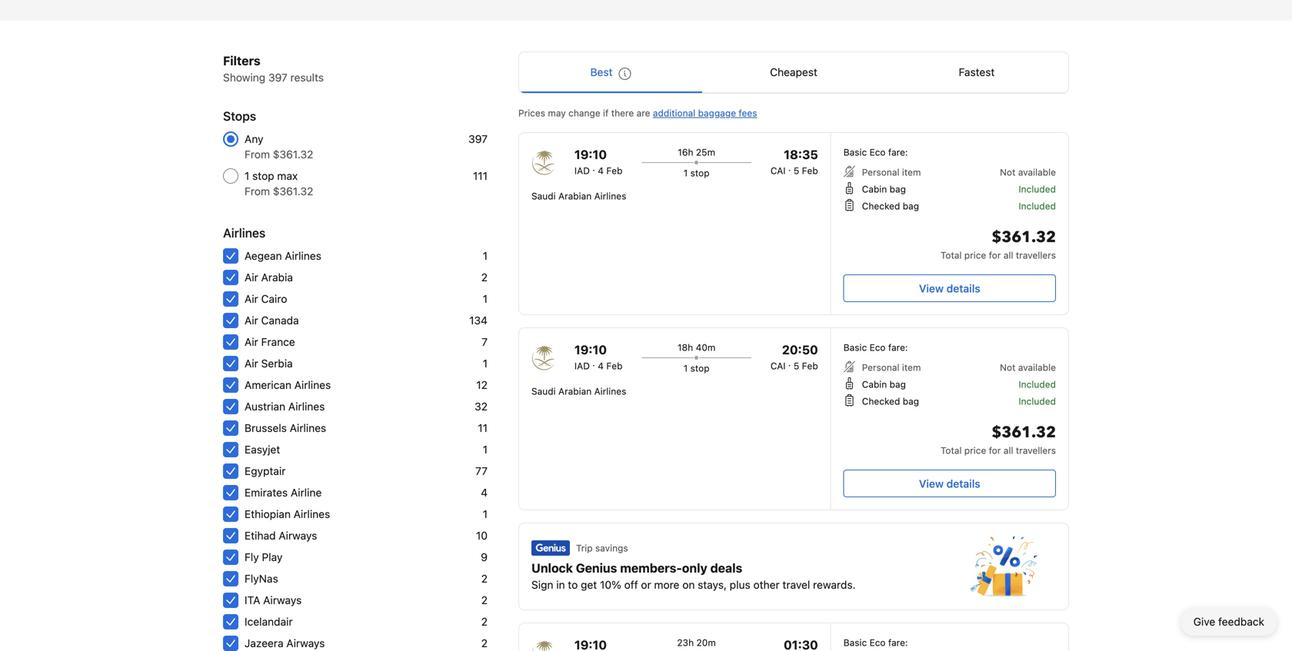 Task type: locate. For each thing, give the bounding box(es) containing it.
2 vertical spatial eco
[[870, 638, 886, 649]]

2 personal item from the top
[[862, 362, 922, 373]]

1 cabin from the top
[[862, 184, 888, 195]]

available for 20:50
[[1019, 362, 1057, 373]]

12
[[477, 379, 488, 392]]

2 $361.32 total price for all travellers from the top
[[941, 422, 1057, 456]]

1 vertical spatial available
[[1019, 362, 1057, 373]]

1 view details button from the top
[[844, 275, 1057, 302]]

2 view details button from the top
[[844, 470, 1057, 498]]

1 vertical spatial basic eco fare:
[[844, 342, 908, 353]]

2 vertical spatial airways
[[287, 638, 325, 650]]

1 $361.32 total price for all travellers from the top
[[941, 227, 1057, 261]]

1 vertical spatial fare:
[[889, 342, 908, 353]]

basic for 18:35
[[844, 147, 867, 158]]

item for 20:50
[[903, 362, 922, 373]]

fare: for 20:50
[[889, 342, 908, 353]]

5 down 18:35
[[794, 165, 800, 176]]

0 horizontal spatial 397
[[268, 71, 288, 84]]

not for 18:35
[[1001, 167, 1016, 178]]

2 fare: from the top
[[889, 342, 908, 353]]

brussels
[[245, 422, 287, 435]]

prices
[[519, 108, 546, 119]]

2 19:10 iad . 4 feb from the top
[[575, 343, 623, 372]]

cabin for 20:50
[[862, 379, 888, 390]]

fare: for 18:35
[[889, 147, 908, 158]]

airways right jazeera
[[287, 638, 325, 650]]

0 vertical spatial $361.32 total price for all travellers
[[941, 227, 1057, 261]]

stop down "16h 25m"
[[691, 168, 710, 179]]

1 vertical spatial saudi
[[532, 386, 556, 397]]

basic right 20:50
[[844, 342, 867, 353]]

2 price from the top
[[965, 446, 987, 456]]

40m
[[696, 342, 716, 353]]

2 all from the top
[[1004, 446, 1014, 456]]

1
[[684, 168, 688, 179], [245, 170, 250, 182], [483, 250, 488, 262], [483, 293, 488, 306], [483, 357, 488, 370], [684, 363, 688, 374], [483, 444, 488, 456], [483, 508, 488, 521]]

stop left max
[[253, 170, 274, 182]]

cai inside 18:35 cai . 5 feb
[[771, 165, 786, 176]]

play
[[262, 551, 283, 564]]

iad for 20:50
[[575, 361, 590, 372]]

1 view from the top
[[920, 282, 944, 295]]

personal
[[862, 167, 900, 178], [862, 362, 900, 373]]

cai inside 20:50 cai . 5 feb
[[771, 361, 786, 372]]

feb inside 20:50 cai . 5 feb
[[802, 361, 819, 372]]

filters
[[223, 53, 261, 68]]

iad
[[575, 165, 590, 176], [575, 361, 590, 372]]

25m
[[696, 147, 716, 158]]

1 arabian from the top
[[559, 191, 592, 202]]

1 vertical spatial 4
[[598, 361, 604, 372]]

1 vertical spatial airways
[[263, 594, 302, 607]]

from
[[245, 148, 270, 161], [245, 185, 270, 198]]

0 vertical spatial fare:
[[889, 147, 908, 158]]

jazeera airways
[[245, 638, 325, 650]]

397
[[268, 71, 288, 84], [469, 133, 488, 145]]

1 details from the top
[[947, 282, 981, 295]]

1 vertical spatial iad
[[575, 361, 590, 372]]

air
[[245, 271, 258, 284], [245, 293, 258, 306], [245, 314, 258, 327], [245, 336, 258, 349], [245, 357, 258, 370]]

2 total from the top
[[941, 446, 962, 456]]

feb
[[607, 165, 623, 176], [802, 165, 819, 176], [607, 361, 623, 372], [802, 361, 819, 372]]

2 vertical spatial 4
[[481, 487, 488, 499]]

16h 25m
[[678, 147, 716, 158]]

2 from from the top
[[245, 185, 270, 198]]

2 eco from the top
[[870, 342, 886, 353]]

0 vertical spatial view details button
[[844, 275, 1057, 302]]

to
[[568, 579, 578, 592]]

basic eco fare: right 18:35
[[844, 147, 908, 158]]

in
[[557, 579, 565, 592]]

basic right 18:35
[[844, 147, 867, 158]]

1 stop for 20:50
[[684, 363, 710, 374]]

1 vertical spatial 19:10 iad . 4 feb
[[575, 343, 623, 372]]

total
[[941, 250, 962, 261], [941, 446, 962, 456]]

2 cabin bag from the top
[[862, 379, 907, 390]]

1 vertical spatial travellers
[[1017, 446, 1057, 456]]

1 5 from the top
[[794, 165, 800, 176]]

iad for 18:35
[[575, 165, 590, 176]]

saudi
[[532, 191, 556, 202], [532, 386, 556, 397]]

1 vertical spatial checked
[[862, 396, 901, 407]]

2 view from the top
[[920, 478, 944, 491]]

basic eco fare: right 20:50
[[844, 342, 908, 353]]

$361.32 total price for all travellers for 18:35
[[941, 227, 1057, 261]]

5 2 from the top
[[482, 638, 488, 650]]

travellers
[[1017, 250, 1057, 261], [1017, 446, 1057, 456]]

0 vertical spatial travellers
[[1017, 250, 1057, 261]]

1 vertical spatial basic
[[844, 342, 867, 353]]

3 air from the top
[[245, 314, 258, 327]]

view details
[[920, 282, 981, 295], [920, 478, 981, 491]]

1 vertical spatial not available
[[1001, 362, 1057, 373]]

price
[[965, 250, 987, 261], [965, 446, 987, 456]]

1 vertical spatial checked bag
[[862, 396, 920, 407]]

5 inside 20:50 cai . 5 feb
[[794, 361, 800, 372]]

1 vertical spatial for
[[989, 446, 1002, 456]]

2 arabian from the top
[[559, 386, 592, 397]]

1 view details from the top
[[920, 282, 981, 295]]

cai
[[771, 165, 786, 176], [771, 361, 786, 372]]

0 vertical spatial from
[[245, 148, 270, 161]]

19:10 for 20:50
[[575, 343, 607, 357]]

2 for from the top
[[989, 446, 1002, 456]]

1 for from the top
[[989, 250, 1002, 261]]

0 vertical spatial for
[[989, 250, 1002, 261]]

off
[[625, 579, 638, 592]]

checked bag for 20:50
[[862, 396, 920, 407]]

air left serbia
[[245, 357, 258, 370]]

1 all from the top
[[1004, 250, 1014, 261]]

bag
[[890, 184, 907, 195], [903, 201, 920, 212], [890, 379, 907, 390], [903, 396, 920, 407]]

airways for ita airways
[[263, 594, 302, 607]]

if
[[603, 108, 609, 119]]

0 vertical spatial price
[[965, 250, 987, 261]]

2 item from the top
[[903, 362, 922, 373]]

2 iad from the top
[[575, 361, 590, 372]]

1 vertical spatial personal
[[862, 362, 900, 373]]

1 vertical spatial cai
[[771, 361, 786, 372]]

personal for 18:35
[[862, 167, 900, 178]]

0 vertical spatial cabin
[[862, 184, 888, 195]]

1 vertical spatial view details
[[920, 478, 981, 491]]

fare:
[[889, 147, 908, 158], [889, 342, 908, 353], [889, 638, 908, 649]]

1 vertical spatial saudi arabian airlines
[[532, 386, 627, 397]]

genius
[[576, 561, 618, 576]]

2 cabin from the top
[[862, 379, 888, 390]]

0 vertical spatial total
[[941, 250, 962, 261]]

.
[[593, 162, 596, 173], [789, 162, 791, 173], [593, 358, 596, 369], [789, 358, 791, 369]]

0 vertical spatial not
[[1001, 167, 1016, 178]]

arabian for 18:35
[[559, 191, 592, 202]]

2 cai from the top
[[771, 361, 786, 372]]

1 vertical spatial $361.32 total price for all travellers
[[941, 422, 1057, 456]]

3 included from the top
[[1019, 379, 1057, 390]]

1 vertical spatial all
[[1004, 446, 1014, 456]]

feb inside 18:35 cai . 5 feb
[[802, 165, 819, 176]]

0 vertical spatial saudi arabian airlines
[[532, 191, 627, 202]]

2 available from the top
[[1019, 362, 1057, 373]]

change
[[569, 108, 601, 119]]

tab list
[[519, 52, 1069, 94]]

checked bag for 18:35
[[862, 201, 920, 212]]

air for air canada
[[245, 314, 258, 327]]

not available for 18:35
[[1001, 167, 1057, 178]]

checked for 20:50
[[862, 396, 901, 407]]

airways for jazeera airways
[[287, 638, 325, 650]]

arabian
[[559, 191, 592, 202], [559, 386, 592, 397]]

1 19:10 from the top
[[575, 147, 607, 162]]

0 vertical spatial eco
[[870, 147, 886, 158]]

18h
[[678, 342, 694, 353]]

1 checked bag from the top
[[862, 201, 920, 212]]

best image
[[619, 68, 631, 80], [619, 68, 631, 80]]

1 stop for 18:35
[[684, 168, 710, 179]]

flynas
[[245, 573, 278, 586]]

4 air from the top
[[245, 336, 258, 349]]

included
[[1019, 184, 1057, 195], [1019, 201, 1057, 212], [1019, 379, 1057, 390], [1019, 396, 1057, 407]]

stop down 18h 40m at the right bottom of page
[[691, 363, 710, 374]]

2 personal from the top
[[862, 362, 900, 373]]

details for 20:50
[[947, 478, 981, 491]]

1 vertical spatial view details button
[[844, 470, 1057, 498]]

air left cairo
[[245, 293, 258, 306]]

cai down 18:35
[[771, 165, 786, 176]]

2 not available from the top
[[1001, 362, 1057, 373]]

all
[[1004, 250, 1014, 261], [1004, 446, 1014, 456]]

2 checked from the top
[[862, 396, 901, 407]]

2 saudi from the top
[[532, 386, 556, 397]]

1 19:10 iad . 4 feb from the top
[[575, 147, 623, 176]]

all for 20:50
[[1004, 446, 1014, 456]]

2 details from the top
[[947, 478, 981, 491]]

airways up icelandair
[[263, 594, 302, 607]]

397 up '111'
[[469, 133, 488, 145]]

1 personal item from the top
[[862, 167, 922, 178]]

3 eco from the top
[[870, 638, 886, 649]]

0 vertical spatial 397
[[268, 71, 288, 84]]

0 vertical spatial cai
[[771, 165, 786, 176]]

2 for jazeera
[[482, 638, 488, 650]]

$361.32 total price for all travellers
[[941, 227, 1057, 261], [941, 422, 1057, 456]]

any
[[245, 133, 264, 145]]

showing
[[223, 71, 266, 84]]

0 vertical spatial 19:10 iad . 4 feb
[[575, 147, 623, 176]]

from inside any from $361.32
[[245, 148, 270, 161]]

1 air from the top
[[245, 271, 258, 284]]

not
[[1001, 167, 1016, 178], [1001, 362, 1016, 373]]

0 vertical spatial personal
[[862, 167, 900, 178]]

1 total from the top
[[941, 250, 962, 261]]

5 inside 18:35 cai . 5 feb
[[794, 165, 800, 176]]

3 fare: from the top
[[889, 638, 908, 649]]

emirates
[[245, 487, 288, 499]]

0 vertical spatial basic eco fare:
[[844, 147, 908, 158]]

1 cai from the top
[[771, 165, 786, 176]]

view details button
[[844, 275, 1057, 302], [844, 470, 1057, 498]]

19:10 for 18:35
[[575, 147, 607, 162]]

1 vertical spatial 19:10
[[575, 343, 607, 357]]

1 from from the top
[[245, 148, 270, 161]]

0 vertical spatial all
[[1004, 250, 1014, 261]]

2 vertical spatial basic
[[844, 638, 867, 649]]

0 vertical spatial saudi
[[532, 191, 556, 202]]

air for air cairo
[[245, 293, 258, 306]]

1 not available from the top
[[1001, 167, 1057, 178]]

2 saudi arabian airlines from the top
[[532, 386, 627, 397]]

from down any from $361.32
[[245, 185, 270, 198]]

5 down 20:50
[[794, 361, 800, 372]]

price for 20:50
[[965, 446, 987, 456]]

0 vertical spatial 4
[[598, 165, 604, 176]]

2 basic eco fare: from the top
[[844, 342, 908, 353]]

0 vertical spatial details
[[947, 282, 981, 295]]

1 1 stop from the top
[[684, 168, 710, 179]]

3 2 from the top
[[482, 594, 488, 607]]

1 travellers from the top
[[1017, 250, 1057, 261]]

baggage
[[699, 108, 737, 119]]

1 vertical spatial total
[[941, 446, 962, 456]]

airways down 'ethiopian airlines'
[[279, 530, 317, 543]]

item
[[903, 167, 922, 178], [903, 362, 922, 373]]

1 checked from the top
[[862, 201, 901, 212]]

airlines
[[595, 191, 627, 202], [223, 226, 266, 240], [285, 250, 322, 262], [295, 379, 331, 392], [595, 386, 627, 397], [288, 401, 325, 413], [290, 422, 326, 435], [294, 508, 330, 521]]

details for 18:35
[[947, 282, 981, 295]]

air for air arabia
[[245, 271, 258, 284]]

0 vertical spatial 1 stop
[[684, 168, 710, 179]]

genius image
[[970, 536, 1038, 598], [532, 541, 570, 556], [532, 541, 570, 556]]

19:10 iad . 4 feb
[[575, 147, 623, 176], [575, 343, 623, 372]]

air serbia
[[245, 357, 293, 370]]

basic eco fare:
[[844, 147, 908, 158], [844, 342, 908, 353], [844, 638, 908, 649]]

. inside 18:35 cai . 5 feb
[[789, 162, 791, 173]]

1 vertical spatial price
[[965, 446, 987, 456]]

1 item from the top
[[903, 167, 922, 178]]

1 personal from the top
[[862, 167, 900, 178]]

1 horizontal spatial 397
[[469, 133, 488, 145]]

0 vertical spatial personal item
[[862, 167, 922, 178]]

1 eco from the top
[[870, 147, 886, 158]]

1 basic from the top
[[844, 147, 867, 158]]

1 vertical spatial from
[[245, 185, 270, 198]]

397 left results
[[268, 71, 288, 84]]

air left france
[[245, 336, 258, 349]]

tab list containing best
[[519, 52, 1069, 94]]

0 vertical spatial checked bag
[[862, 201, 920, 212]]

saudi arabian airlines for 18:35
[[532, 191, 627, 202]]

1 iad from the top
[[575, 165, 590, 176]]

ita airways
[[245, 594, 302, 607]]

2 vertical spatial fare:
[[889, 638, 908, 649]]

2 basic from the top
[[844, 342, 867, 353]]

available for 18:35
[[1019, 167, 1057, 178]]

2 travellers from the top
[[1017, 446, 1057, 456]]

5 for 18:35
[[794, 165, 800, 176]]

0 vertical spatial 5
[[794, 165, 800, 176]]

eco for 18:35
[[870, 147, 886, 158]]

fly
[[245, 551, 259, 564]]

stop for 18:35
[[691, 168, 710, 179]]

1 2 from the top
[[482, 271, 488, 284]]

1 fare: from the top
[[889, 147, 908, 158]]

air cairo
[[245, 293, 287, 306]]

0 vertical spatial arabian
[[559, 191, 592, 202]]

1 price from the top
[[965, 250, 987, 261]]

0 vertical spatial cabin bag
[[862, 184, 907, 195]]

airways
[[279, 530, 317, 543], [263, 594, 302, 607], [287, 638, 325, 650]]

stops
[[223, 109, 256, 124]]

2 checked bag from the top
[[862, 396, 920, 407]]

0 vertical spatial available
[[1019, 167, 1057, 178]]

basic eco fare: down the rewards.
[[844, 638, 908, 649]]

eco
[[870, 147, 886, 158], [870, 342, 886, 353], [870, 638, 886, 649]]

0 vertical spatial not available
[[1001, 167, 1057, 178]]

ethiopian
[[245, 508, 291, 521]]

1 vertical spatial arabian
[[559, 386, 592, 397]]

feedback
[[1219, 616, 1265, 629]]

1 stop down 18h 40m at the right bottom of page
[[684, 363, 710, 374]]

20:50
[[783, 343, 819, 357]]

0 vertical spatial 19:10
[[575, 147, 607, 162]]

1 vertical spatial not
[[1001, 362, 1016, 373]]

not for 20:50
[[1001, 362, 1016, 373]]

1 vertical spatial details
[[947, 478, 981, 491]]

cabin bag for 18:35
[[862, 184, 907, 195]]

1 vertical spatial cabin
[[862, 379, 888, 390]]

1 vertical spatial 1 stop
[[684, 363, 710, 374]]

travellers for 18:35
[[1017, 250, 1057, 261]]

1 vertical spatial eco
[[870, 342, 886, 353]]

2 vertical spatial basic eco fare:
[[844, 638, 908, 649]]

cabin bag
[[862, 184, 907, 195], [862, 379, 907, 390]]

1 vertical spatial 397
[[469, 133, 488, 145]]

0 vertical spatial airways
[[279, 530, 317, 543]]

0 vertical spatial item
[[903, 167, 922, 178]]

2 included from the top
[[1019, 201, 1057, 212]]

trip
[[576, 543, 593, 554]]

1 vertical spatial cabin bag
[[862, 379, 907, 390]]

19:10
[[575, 147, 607, 162], [575, 343, 607, 357]]

2 air from the top
[[245, 293, 258, 306]]

airways for etihad airways
[[279, 530, 317, 543]]

1 vertical spatial personal item
[[862, 362, 922, 373]]

1 vertical spatial 5
[[794, 361, 800, 372]]

1 saudi arabian airlines from the top
[[532, 191, 627, 202]]

air down 'air cairo'
[[245, 314, 258, 327]]

2 not from the top
[[1001, 362, 1016, 373]]

1 cabin bag from the top
[[862, 184, 907, 195]]

1 saudi from the top
[[532, 191, 556, 202]]

1 vertical spatial view
[[920, 478, 944, 491]]

basic down the rewards.
[[844, 638, 867, 649]]

1 not from the top
[[1001, 167, 1016, 178]]

view details for 18:35
[[920, 282, 981, 295]]

$361.32 inside the "1 stop max from $361.32"
[[273, 185, 313, 198]]

0 vertical spatial view details
[[920, 282, 981, 295]]

18:35
[[784, 147, 819, 162]]

1 vertical spatial item
[[903, 362, 922, 373]]

2 5 from the top
[[794, 361, 800, 372]]

2 19:10 from the top
[[575, 343, 607, 357]]

view for 20:50
[[920, 478, 944, 491]]

cai down 20:50
[[771, 361, 786, 372]]

price for 18:35
[[965, 250, 987, 261]]

etihad airways
[[245, 530, 317, 543]]

aegean airlines
[[245, 250, 322, 262]]

1 available from the top
[[1019, 167, 1057, 178]]

0 vertical spatial basic
[[844, 147, 867, 158]]

serbia
[[261, 357, 293, 370]]

ethiopian airlines
[[245, 508, 330, 521]]

for
[[989, 250, 1002, 261], [989, 446, 1002, 456]]

5 for 20:50
[[794, 361, 800, 372]]

stop
[[691, 168, 710, 179], [253, 170, 274, 182], [691, 363, 710, 374]]

for for 20:50
[[989, 446, 1002, 456]]

2 view details from the top
[[920, 478, 981, 491]]

0 vertical spatial view
[[920, 282, 944, 295]]

air down aegean
[[245, 271, 258, 284]]

view
[[920, 282, 944, 295], [920, 478, 944, 491]]

any from $361.32
[[245, 133, 313, 161]]

0 vertical spatial checked
[[862, 201, 901, 212]]

not available for 20:50
[[1001, 362, 1057, 373]]

ita
[[245, 594, 260, 607]]

0 vertical spatial iad
[[575, 165, 590, 176]]

1 stop down "16h 25m"
[[684, 168, 710, 179]]

5 air from the top
[[245, 357, 258, 370]]

11
[[478, 422, 488, 435]]

2 1 stop from the top
[[684, 363, 710, 374]]

1 basic eco fare: from the top
[[844, 147, 908, 158]]

2 2 from the top
[[482, 573, 488, 586]]

from down any
[[245, 148, 270, 161]]



Task type: vqa. For each thing, say whether or not it's contained in the screenshot.


Task type: describe. For each thing, give the bounding box(es) containing it.
best
[[591, 66, 613, 78]]

jazeera
[[245, 638, 284, 650]]

cheapest
[[770, 66, 818, 78]]

2 for ita
[[482, 594, 488, 607]]

stop inside the "1 stop max from $361.32"
[[253, 170, 274, 182]]

cai for 18:35
[[771, 165, 786, 176]]

austrian airlines
[[245, 401, 325, 413]]

travel
[[783, 579, 811, 592]]

19:10 iad . 4 feb for 20:50
[[575, 343, 623, 372]]

austrian
[[245, 401, 286, 413]]

saudi arabian airlines for 20:50
[[532, 386, 627, 397]]

eco for 20:50
[[870, 342, 886, 353]]

give
[[1194, 616, 1216, 629]]

18:35 cai . 5 feb
[[771, 147, 819, 176]]

4 for 18:35
[[598, 165, 604, 176]]

air for air france
[[245, 336, 258, 349]]

$361.32 inside any from $361.32
[[273, 148, 313, 161]]

view details button for 18:35
[[844, 275, 1057, 302]]

saudi for 18:35
[[532, 191, 556, 202]]

9
[[481, 551, 488, 564]]

get
[[581, 579, 597, 592]]

trip savings
[[576, 543, 629, 554]]

7
[[482, 336, 488, 349]]

france
[[261, 336, 295, 349]]

airline
[[291, 487, 322, 499]]

travellers for 20:50
[[1017, 446, 1057, 456]]

only
[[682, 561, 708, 576]]

best button
[[519, 52, 703, 92]]

additional
[[653, 108, 696, 119]]

cairo
[[261, 293, 287, 306]]

air france
[[245, 336, 295, 349]]

10
[[476, 530, 488, 543]]

basic eco fare: for 18:35
[[844, 147, 908, 158]]

results
[[291, 71, 324, 84]]

give feedback button
[[1182, 609, 1277, 636]]

fly play
[[245, 551, 283, 564]]

fastest button
[[886, 52, 1069, 92]]

cabin for 18:35
[[862, 184, 888, 195]]

give feedback
[[1194, 616, 1265, 629]]

fees
[[739, 108, 758, 119]]

arabian for 20:50
[[559, 386, 592, 397]]

checked for 18:35
[[862, 201, 901, 212]]

$361.32 total price for all travellers for 20:50
[[941, 422, 1057, 456]]

deals
[[711, 561, 743, 576]]

brussels airlines
[[245, 422, 326, 435]]

arabia
[[261, 271, 293, 284]]

saudi for 20:50
[[532, 386, 556, 397]]

canada
[[261, 314, 299, 327]]

more
[[655, 579, 680, 592]]

for for 18:35
[[989, 250, 1002, 261]]

stop for 20:50
[[691, 363, 710, 374]]

1 included from the top
[[1019, 184, 1057, 195]]

23h
[[677, 638, 694, 649]]

18h 40m
[[678, 342, 716, 353]]

american
[[245, 379, 292, 392]]

20m
[[697, 638, 716, 649]]

view details button for 20:50
[[844, 470, 1057, 498]]

other
[[754, 579, 780, 592]]

total for 18:35
[[941, 250, 962, 261]]

19:10 iad . 4 feb for 18:35
[[575, 147, 623, 176]]

there
[[612, 108, 634, 119]]

american airlines
[[245, 379, 331, 392]]

3 basic eco fare: from the top
[[844, 638, 908, 649]]

personal item for 18:35
[[862, 167, 922, 178]]

1 inside the "1 stop max from $361.32"
[[245, 170, 250, 182]]

32
[[475, 401, 488, 413]]

icelandair
[[245, 616, 293, 629]]

emirates airline
[[245, 487, 322, 499]]

134
[[470, 314, 488, 327]]

rewards.
[[814, 579, 856, 592]]

2 for air
[[482, 271, 488, 284]]

total for 20:50
[[941, 446, 962, 456]]

max
[[277, 170, 298, 182]]

all for 18:35
[[1004, 250, 1014, 261]]

4 included from the top
[[1019, 396, 1057, 407]]

savings
[[596, 543, 629, 554]]

on
[[683, 579, 695, 592]]

stays,
[[698, 579, 727, 592]]

etihad
[[245, 530, 276, 543]]

4 2 from the top
[[482, 616, 488, 629]]

members-
[[620, 561, 682, 576]]

air canada
[[245, 314, 299, 327]]

4 for 20:50
[[598, 361, 604, 372]]

. inside 20:50 cai . 5 feb
[[789, 358, 791, 369]]

from inside the "1 stop max from $361.32"
[[245, 185, 270, 198]]

basic for 20:50
[[844, 342, 867, 353]]

additional baggage fees link
[[653, 108, 758, 119]]

77
[[476, 465, 488, 478]]

3 basic from the top
[[844, 638, 867, 649]]

1 stop max from $361.32
[[245, 170, 313, 198]]

view for 18:35
[[920, 282, 944, 295]]

16h
[[678, 147, 694, 158]]

air arabia
[[245, 271, 293, 284]]

personal item for 20:50
[[862, 362, 922, 373]]

23h 20m
[[677, 638, 716, 649]]

plus
[[730, 579, 751, 592]]

unlock
[[532, 561, 573, 576]]

view details for 20:50
[[920, 478, 981, 491]]

personal for 20:50
[[862, 362, 900, 373]]

cheapest button
[[703, 52, 886, 92]]

cabin bag for 20:50
[[862, 379, 907, 390]]

are
[[637, 108, 651, 119]]

item for 18:35
[[903, 167, 922, 178]]

air for air serbia
[[245, 357, 258, 370]]

or
[[641, 579, 652, 592]]

filters showing 397 results
[[223, 53, 324, 84]]

10%
[[600, 579, 622, 592]]

cai for 20:50
[[771, 361, 786, 372]]

basic eco fare: for 20:50
[[844, 342, 908, 353]]

may
[[548, 108, 566, 119]]

fastest
[[959, 66, 995, 78]]

prices may change if there are additional baggage fees
[[519, 108, 758, 119]]

egyptair
[[245, 465, 286, 478]]

397 inside filters showing 397 results
[[268, 71, 288, 84]]

unlock genius members-only deals sign in to get 10% off or more on stays, plus other travel rewards.
[[532, 561, 856, 592]]

20:50 cai . 5 feb
[[771, 343, 819, 372]]



